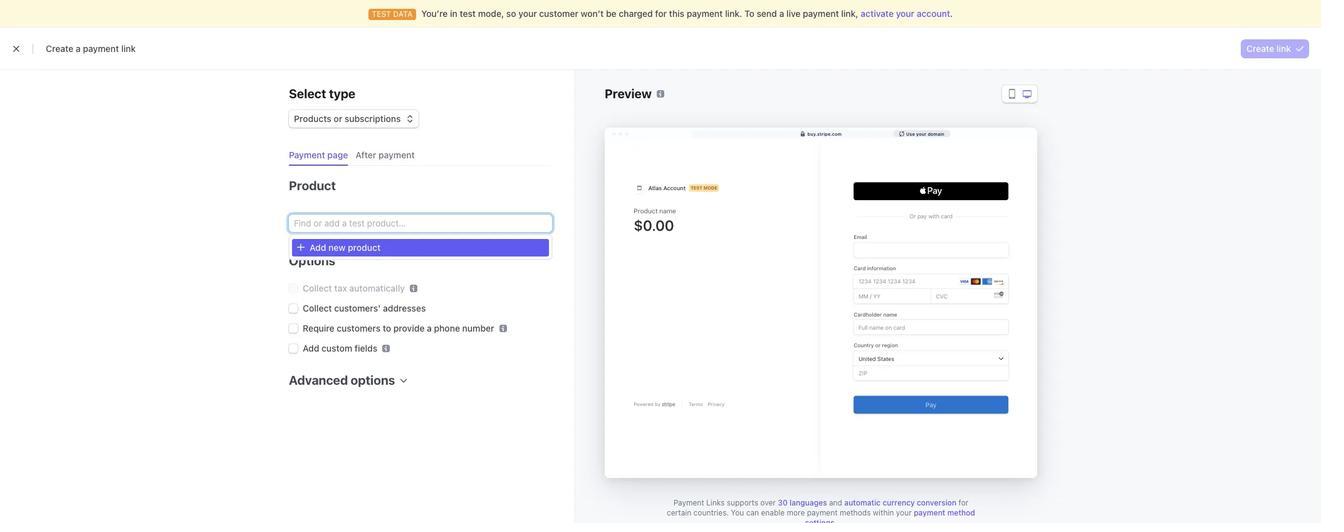Task type: describe. For each thing, give the bounding box(es) containing it.
enable
[[761, 509, 785, 518]]

to
[[383, 323, 391, 334]]

be
[[606, 8, 617, 19]]

use your domain button
[[893, 130, 951, 137]]

methods
[[840, 509, 871, 518]]

languages
[[790, 499, 827, 508]]

product
[[348, 243, 381, 253]]

Find or add a test product… text field
[[289, 215, 552, 233]]

number
[[462, 323, 494, 334]]

fields
[[355, 343, 377, 354]]

charged
[[619, 8, 653, 19]]

new
[[328, 243, 346, 253]]

create link
[[1247, 43, 1291, 54]]

over
[[760, 499, 776, 508]]

phone
[[434, 323, 460, 334]]

payment link settings tab list
[[284, 145, 552, 166]]

test
[[460, 8, 476, 19]]

options
[[289, 254, 335, 268]]

after
[[356, 150, 376, 160]]

within
[[873, 509, 894, 518]]

customers
[[337, 323, 381, 334]]

to
[[745, 8, 755, 19]]

a inside tab panel
[[427, 323, 432, 334]]

collect for collect tax automatically
[[303, 283, 332, 294]]

customer
[[539, 8, 578, 19]]

create a payment link
[[46, 43, 136, 54]]

.
[[950, 8, 953, 19]]

method
[[947, 509, 975, 518]]

send
[[757, 8, 777, 19]]

collect customers' addresses
[[303, 303, 426, 314]]

account
[[917, 8, 950, 19]]

products
[[294, 113, 331, 124]]

tax
[[334, 283, 347, 294]]

buy.stripe.com
[[807, 131, 842, 136]]

subscriptions
[[345, 113, 401, 124]]

payment method settings
[[805, 509, 975, 524]]

settings
[[805, 519, 835, 524]]

your right activate
[[896, 8, 915, 19]]

create for create link
[[1247, 43, 1274, 54]]

collect tax automatically
[[303, 283, 405, 294]]

addresses
[[383, 303, 426, 314]]

create link button
[[1242, 39, 1309, 58]]

type
[[329, 86, 355, 101]]

add for add new product
[[310, 243, 326, 253]]

activate your account link
[[861, 8, 950, 19]]

select type
[[289, 86, 355, 101]]

after payment
[[356, 150, 415, 160]]

you
[[731, 509, 744, 518]]

advanced
[[289, 374, 348, 388]]

add new product
[[310, 243, 381, 253]]

automatic
[[844, 499, 881, 508]]

select
[[289, 86, 326, 101]]

so
[[506, 8, 516, 19]]

automatic currency conversion link
[[844, 499, 957, 508]]

payment inside payment method settings
[[914, 509, 945, 518]]

activate
[[861, 8, 894, 19]]

30 languages link
[[778, 499, 827, 508]]

0 horizontal spatial for
[[655, 8, 667, 19]]

create for create a payment link
[[46, 43, 73, 54]]



Task type: vqa. For each thing, say whether or not it's contained in the screenshot.
type
yes



Task type: locate. For each thing, give the bounding box(es) containing it.
0 vertical spatial a
[[779, 8, 784, 19]]

link.
[[725, 8, 742, 19]]

custom
[[322, 343, 352, 354]]

payment inside 'for certain countries. you can enable more payment methods within your'
[[807, 509, 838, 518]]

add inside button
[[310, 243, 326, 253]]

links
[[706, 499, 725, 508]]

this
[[669, 8, 684, 19]]

2 horizontal spatial a
[[779, 8, 784, 19]]

add for add custom fields
[[303, 343, 319, 354]]

currency
[[883, 499, 915, 508]]

add down require
[[303, 343, 319, 354]]

for up method
[[959, 499, 969, 508]]

for certain countries. you can enable more payment methods within your
[[667, 499, 969, 518]]

for left this
[[655, 8, 667, 19]]

payment inside button
[[289, 150, 325, 160]]

payment left page
[[289, 150, 325, 160]]

add inside payment page tab panel
[[303, 343, 319, 354]]

require
[[303, 323, 334, 334]]

1 vertical spatial collect
[[303, 303, 332, 314]]

payment
[[687, 8, 723, 19], [803, 8, 839, 19], [83, 43, 119, 54], [379, 150, 415, 160], [807, 509, 838, 518], [914, 509, 945, 518]]

in
[[450, 8, 457, 19]]

30
[[778, 499, 788, 508]]

payment for payment page
[[289, 150, 325, 160]]

1 vertical spatial payment
[[674, 499, 704, 508]]

1 vertical spatial for
[[959, 499, 969, 508]]

automatically
[[349, 283, 405, 294]]

you're
[[421, 8, 448, 19]]

options
[[351, 374, 395, 388]]

provide
[[393, 323, 425, 334]]

0 horizontal spatial a
[[76, 43, 81, 54]]

collect up require
[[303, 303, 332, 314]]

1 horizontal spatial create
[[1247, 43, 1274, 54]]

1 create from the left
[[46, 43, 73, 54]]

page
[[327, 150, 348, 160]]

customers'
[[334, 303, 381, 314]]

2 create from the left
[[1247, 43, 1274, 54]]

for inside 'for certain countries. you can enable more payment methods within your'
[[959, 499, 969, 508]]

you're in test mode, so your customer won't be charged for this payment link. to send a live payment link, activate your account .
[[421, 8, 953, 19]]

create inside button
[[1247, 43, 1274, 54]]

products or subscriptions button
[[289, 108, 418, 128]]

0 vertical spatial payment
[[289, 150, 325, 160]]

won't
[[581, 8, 604, 19]]

add
[[310, 243, 326, 253], [303, 343, 319, 354]]

collect left tax
[[303, 283, 332, 294]]

use your domain
[[906, 131, 945, 136]]

use
[[906, 131, 915, 136]]

payment up certain
[[674, 499, 704, 508]]

0 horizontal spatial create
[[46, 43, 73, 54]]

payment page tab panel
[[279, 166, 552, 407]]

supports
[[727, 499, 758, 508]]

1 horizontal spatial link
[[1277, 43, 1291, 54]]

collect for collect customers' addresses
[[303, 303, 332, 314]]

add custom fields
[[303, 343, 377, 354]]

0 vertical spatial add
[[310, 243, 326, 253]]

link inside button
[[1277, 43, 1291, 54]]

your
[[518, 8, 537, 19], [896, 8, 915, 19], [916, 131, 926, 136], [896, 509, 912, 518]]

certain
[[667, 509, 691, 518]]

create
[[46, 43, 73, 54], [1247, 43, 1274, 54]]

your down automatic currency conversion link
[[896, 509, 912, 518]]

link,
[[841, 8, 858, 19]]

0 horizontal spatial link
[[121, 43, 136, 54]]

domain
[[928, 131, 945, 136]]

advanced options
[[289, 374, 395, 388]]

payment page
[[289, 150, 348, 160]]

your right the use
[[916, 131, 926, 136]]

your inside button
[[916, 131, 926, 136]]

1 horizontal spatial for
[[959, 499, 969, 508]]

mode,
[[478, 8, 504, 19]]

0 horizontal spatial payment
[[289, 150, 325, 160]]

countries.
[[694, 509, 729, 518]]

1 horizontal spatial payment
[[674, 499, 704, 508]]

your inside 'for certain countries. you can enable more payment methods within your'
[[896, 509, 912, 518]]

a
[[779, 8, 784, 19], [76, 43, 81, 54], [427, 323, 432, 334]]

1 vertical spatial a
[[76, 43, 81, 54]]

live
[[786, 8, 801, 19]]

preview
[[605, 86, 652, 101]]

or
[[334, 113, 342, 124]]

for
[[655, 8, 667, 19], [959, 499, 969, 508]]

2 vertical spatial a
[[427, 323, 432, 334]]

2 link from the left
[[1277, 43, 1291, 54]]

link
[[121, 43, 136, 54], [1277, 43, 1291, 54]]

after payment button
[[351, 145, 422, 166]]

1 collect from the top
[[303, 283, 332, 294]]

can
[[746, 509, 759, 518]]

0 vertical spatial for
[[655, 8, 667, 19]]

product
[[289, 179, 336, 193]]

1 horizontal spatial a
[[427, 323, 432, 334]]

your right so
[[518, 8, 537, 19]]

and
[[829, 499, 842, 508]]

advanced options button
[[284, 365, 408, 390]]

2 collect from the top
[[303, 303, 332, 314]]

require customers to provide a phone number
[[303, 323, 494, 334]]

add up options at left
[[310, 243, 326, 253]]

payment links supports over 30 languages and automatic currency conversion
[[674, 499, 957, 508]]

payment for payment links supports over 30 languages and automatic currency conversion
[[674, 499, 704, 508]]

payment
[[289, 150, 325, 160], [674, 499, 704, 508]]

collect
[[303, 283, 332, 294], [303, 303, 332, 314]]

conversion
[[917, 499, 957, 508]]

0 vertical spatial collect
[[303, 283, 332, 294]]

add new product button
[[290, 237, 552, 258]]

more
[[787, 509, 805, 518]]

products or subscriptions
[[294, 113, 401, 124]]

payment inside 'button'
[[379, 150, 415, 160]]

payment page button
[[284, 145, 356, 166]]

1 vertical spatial add
[[303, 343, 319, 354]]

1 link from the left
[[121, 43, 136, 54]]

payment method settings link
[[805, 509, 975, 524]]



